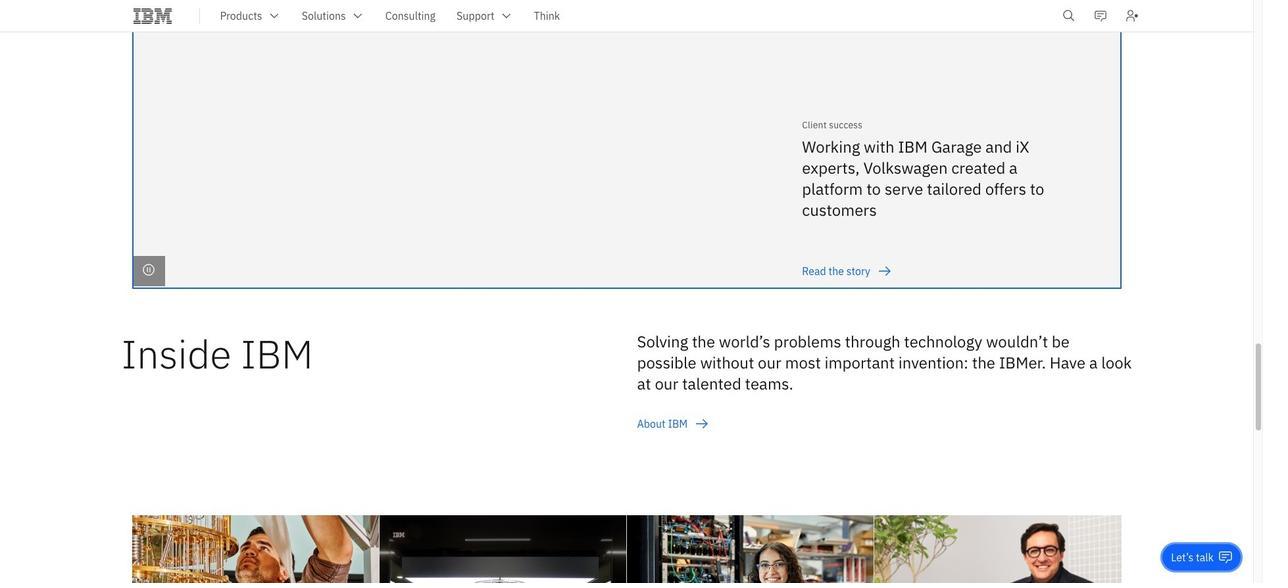 Task type: locate. For each thing, give the bounding box(es) containing it.
let's talk element
[[1172, 550, 1214, 565]]



